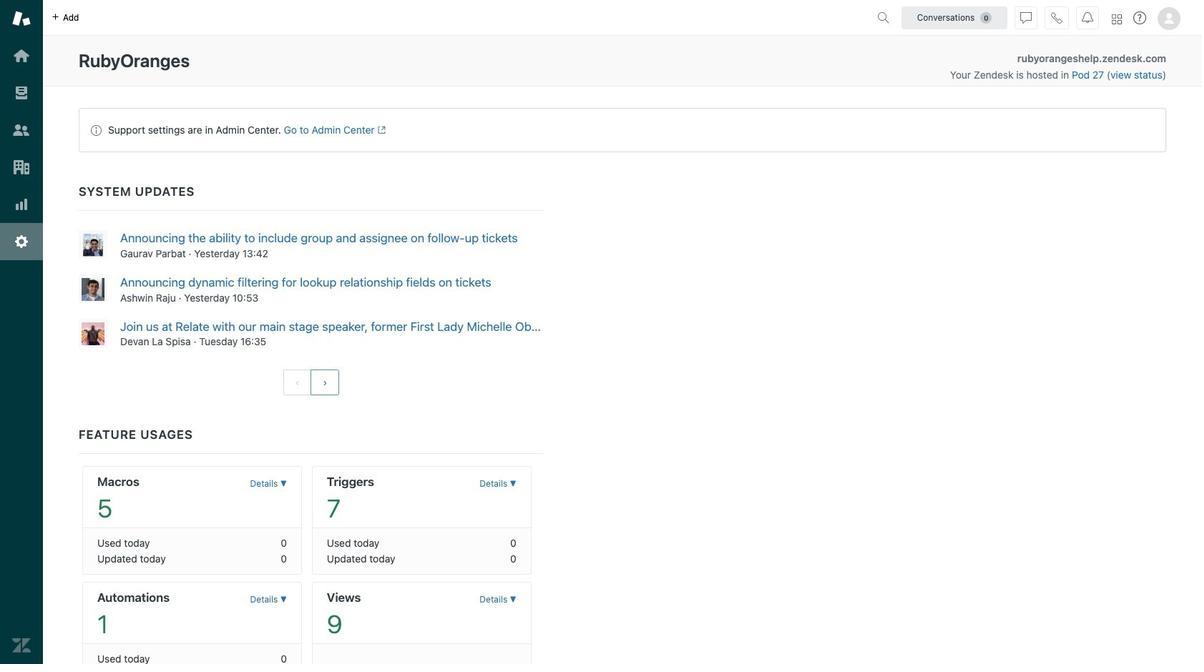 Task type: vqa. For each thing, say whether or not it's contained in the screenshot.
the 'Zendesk Support' icon at the top of the page
yes



Task type: locate. For each thing, give the bounding box(es) containing it.
zendesk image
[[12, 637, 31, 655]]

views image
[[12, 84, 31, 102]]

get started image
[[12, 47, 31, 65]]

organizations image
[[12, 158, 31, 177]]

status
[[79, 108, 1166, 152]]



Task type: describe. For each thing, give the bounding box(es) containing it.
zendesk products image
[[1112, 14, 1122, 24]]

get help image
[[1133, 11, 1146, 24]]

zendesk support image
[[12, 9, 31, 28]]

button displays agent's chat status as invisible. image
[[1020, 12, 1032, 23]]

admin image
[[12, 233, 31, 251]]

reporting image
[[12, 195, 31, 214]]

notifications image
[[1082, 12, 1093, 23]]

(opens in a new tab) image
[[375, 126, 386, 135]]

customers image
[[12, 121, 31, 140]]

main element
[[0, 0, 43, 665]]



